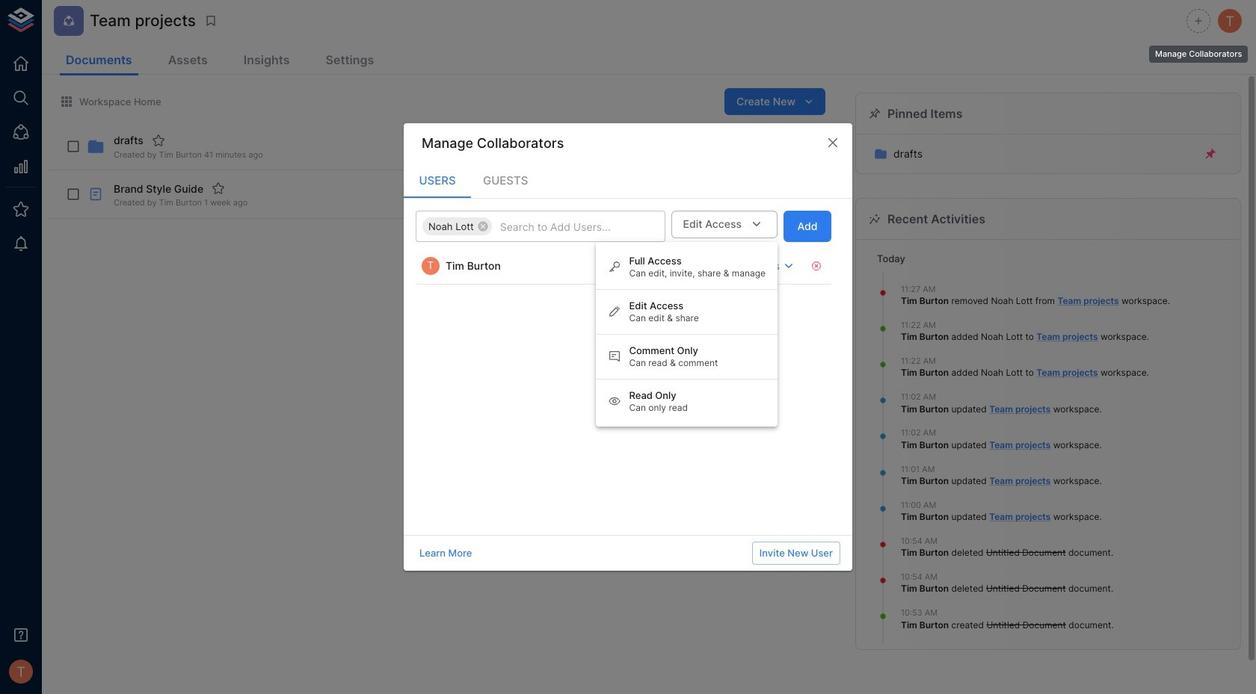 Task type: locate. For each thing, give the bounding box(es) containing it.
1 vertical spatial favorite image
[[212, 182, 225, 195]]

favorite image
[[152, 134, 165, 147], [212, 182, 225, 195]]

tab list
[[404, 162, 852, 198]]

dialog
[[404, 123, 852, 571]]

0 vertical spatial favorite image
[[152, 134, 165, 147]]

0 horizontal spatial favorite image
[[152, 134, 165, 147]]

tooltip
[[1148, 35, 1250, 65]]

1 horizontal spatial favorite image
[[212, 182, 225, 195]]



Task type: describe. For each thing, give the bounding box(es) containing it.
Search to Add Users... text field
[[494, 217, 616, 236]]

unpin image
[[1204, 147, 1217, 161]]

bookmark image
[[204, 14, 218, 28]]



Task type: vqa. For each thing, say whether or not it's contained in the screenshot.
Favorite image to the right
yes



